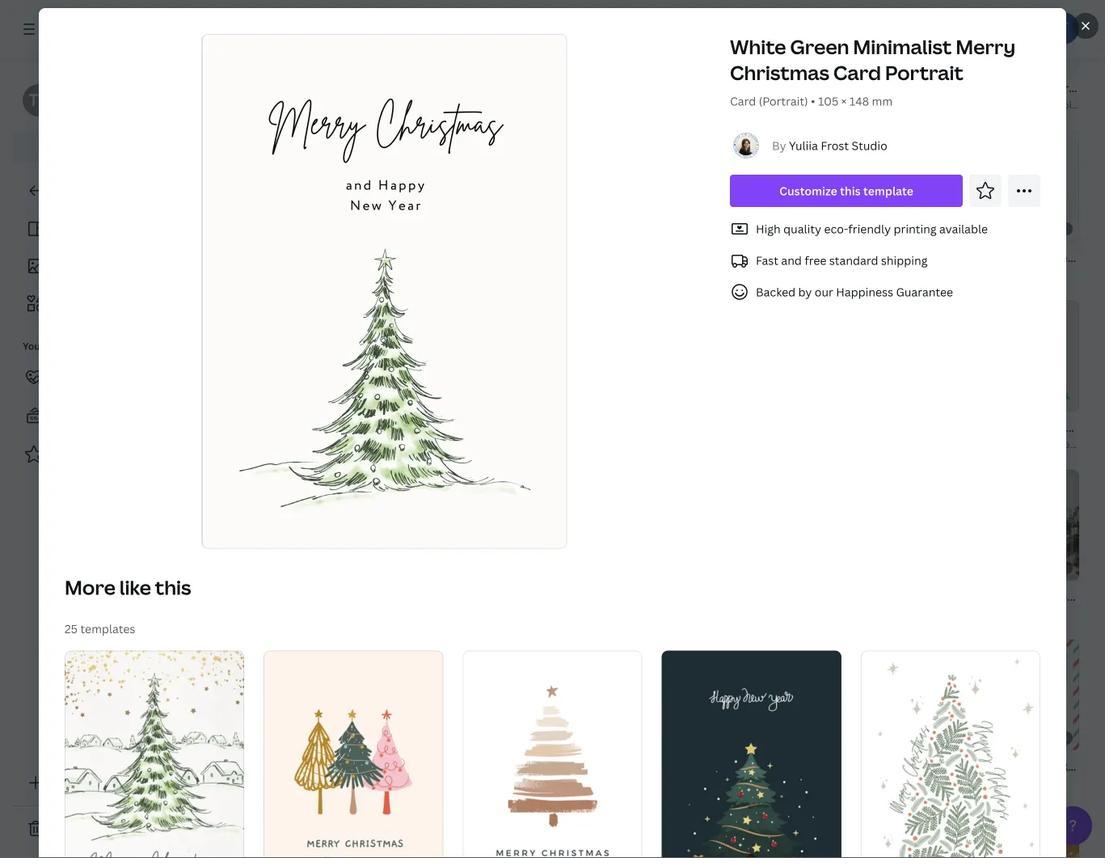 Task type: describe. For each thing, give the bounding box(es) containing it.
turquoise and red retro ch card by lemono
[[957, 759, 1106, 790]]

like
[[120, 574, 151, 601]]

red and gold illustrative holidays card image
[[574, 208, 730, 319]]

card by stephanie godbout des link
[[957, 436, 1106, 452]]

mai
[[470, 669, 486, 683]]

christmas inside white illustration christmas tree postcard card by storm studio
[[705, 667, 760, 682]]

frost
[[821, 138, 850, 153]]

invite members button
[[13, 767, 210, 799]]

templates inside simplistic photo christmas  card by marketing templates co
[[1044, 98, 1092, 111]]

card by oleg gapeenko
[[957, 267, 1066, 281]]

kreativ
[[489, 669, 522, 683]]

b.
[[331, 532, 340, 545]]

shipping
[[882, 253, 928, 268]]

high
[[756, 221, 781, 237]]

by inside card by salbine b. | salsal design link
[[280, 532, 292, 545]]

studio
[[681, 685, 718, 698]]

$ for red
[[1064, 732, 1069, 743]]

studio
[[852, 138, 888, 153]]

white illustration christmas tree postcard link
[[606, 666, 839, 683]]

tara schultz's team element
[[23, 84, 55, 116]]

card by marketing templates co link
[[957, 97, 1106, 113]]

card inside simplistic photo christmas  card by marketing templates co
[[957, 98, 979, 111]]

salsal
[[348, 532, 375, 545]]

by inside simplistic photo christmas card card by marketing templates co.
[[806, 691, 818, 705]]

yuliia frost studio link
[[790, 138, 888, 153]]

family
[[458, 821, 494, 837]]

our
[[815, 284, 834, 300]]

backed by our happiness guarantee
[[756, 284, 954, 300]]

sindelkova
[[497, 839, 548, 852]]

available
[[940, 221, 989, 237]]

gapeenko
[[1019, 267, 1066, 281]]

1 vertical spatial simplistic photo christmas card image
[[749, 431, 905, 665]]

0 horizontal spatial card by marketing templates co. link
[[606, 174, 760, 190]]

25 templates
[[65, 621, 135, 637]]

simplistic photo christmas card link
[[781, 672, 959, 690]]

105
[[819, 93, 839, 109]]

photo inside free family christmas photo card card by lucie sindelkova
[[555, 821, 588, 837]]

white and green hand drawn cute merry christmas and happy new year 2023 card image
[[65, 651, 244, 858]]

top level navigation element
[[142, 13, 581, 45]]

card by virina design link
[[256, 700, 379, 717]]

pastel aesthetic modern family photo collage christmas card image
[[223, 565, 379, 675]]

card by lucie sindelkova link
[[431, 838, 554, 854]]

designs
[[524, 669, 561, 683]]

green
[[791, 34, 850, 60]]

red
[[1037, 759, 1059, 774]]

and for fast
[[782, 253, 802, 268]]

free family christmas photo card link
[[431, 820, 617, 838]]

retro
[[1061, 759, 1092, 774]]

white green minimalist merry christmas card portrait card (portrait) • 105 × 148 mm
[[731, 34, 1016, 109]]

25
[[65, 621, 78, 637]]

0 horizontal spatial this
[[155, 574, 191, 601]]

back to home
[[52, 183, 127, 199]]

1 vertical spatial merry
[[686, 836, 719, 852]]

148
[[850, 93, 870, 109]]

list containing high quality eco-friendly printing available
[[731, 219, 1041, 302]]

red white simple christmas photo card image
[[749, 153, 905, 372]]

white illustration christmas tree postcard image
[[574, 548, 730, 658]]

minimalist inside white green minimalist merry christmas card portrait card (portrait) • 105 × 148 mm
[[854, 34, 952, 60]]

card by storm studio link
[[606, 683, 730, 700]]

watercolor season's greetings greeting card card by mai kreativ designs
[[431, 651, 678, 683]]

card by fallon travels link
[[431, 498, 554, 515]]

white and grey simple family christmas photo card image
[[399, 0, 554, 27]]

free family christmas photo card card by lucie sindelkova
[[431, 821, 617, 852]]

0 horizontal spatial co.
[[744, 176, 760, 189]]

more
[[65, 574, 116, 601]]

card by salbine b. | salsal design
[[256, 532, 409, 545]]

greeting
[[601, 651, 649, 667]]

by inside free family christmas photo card card by lucie sindelkova
[[456, 839, 467, 852]]

by inside turquoise and red retro ch card by lemono
[[981, 777, 993, 790]]

turquoise
[[957, 759, 1011, 774]]

mm
[[873, 93, 893, 109]]

cream and white simple happy holidays christmas family photo card image
[[399, 255, 554, 473]]

design inside card by salbine b. | salsal design link
[[378, 532, 409, 545]]

marketing inside simplistic photo christmas  card by marketing templates co
[[995, 98, 1042, 111]]

card by salbine b. | salsal design link
[[256, 531, 409, 547]]

card by mai kreativ designs link
[[431, 668, 561, 684]]

lemono
[[995, 777, 1031, 790]]

watercolor
[[431, 651, 492, 667]]

content
[[47, 339, 85, 353]]

1 vertical spatial templates
[[694, 176, 742, 189]]

templates inside simplistic photo christmas card card by marketing templates co.
[[869, 691, 917, 705]]

home
[[95, 183, 127, 199]]

ch
[[1094, 759, 1106, 774]]

illustration
[[641, 667, 702, 682]]

your content
[[23, 339, 85, 353]]

yuliia
[[790, 138, 819, 153]]

your
[[23, 339, 44, 353]]

simple sage green christmas card with photo image
[[574, 0, 730, 149]]

simplistic for simplistic photo christmas 
[[957, 80, 1011, 95]]

quality
[[784, 221, 822, 237]]

card by fallon travels
[[431, 500, 533, 513]]

by inside list
[[799, 284, 813, 300]]

printing
[[894, 221, 937, 237]]

watercolor season's greetings greeting card image
[[399, 532, 554, 643]]

free
[[805, 253, 827, 268]]

turquoise and red retro christmas card image
[[924, 640, 1080, 750]]

guarantee
[[897, 284, 954, 300]]

storm
[[645, 685, 679, 698]]

1 vertical spatial minimalist
[[431, 205, 489, 220]]

back
[[52, 183, 78, 199]]

and for turquoise
[[1014, 759, 1035, 774]]

simplistic photo christmas  card by marketing templates co
[[957, 80, 1106, 111]]

customize this template link
[[731, 175, 964, 207]]



Task type: vqa. For each thing, say whether or not it's contained in the screenshot.
Beige Elegant Brand Board Brand Kit image
no



Task type: locate. For each thing, give the bounding box(es) containing it.
card
[[834, 59, 882, 86], [731, 93, 757, 109], [957, 98, 979, 111], [606, 176, 628, 189], [630, 205, 656, 220], [957, 267, 979, 281], [957, 437, 979, 451], [431, 500, 453, 513], [256, 532, 278, 545], [652, 651, 678, 667], [431, 669, 453, 683], [933, 674, 959, 689], [606, 685, 628, 698], [781, 691, 804, 705], [256, 702, 278, 715], [957, 777, 979, 790], [591, 821, 617, 837], [780, 836, 806, 852], [431, 839, 453, 852]]

1 vertical spatial this
[[155, 574, 191, 601]]

1 horizontal spatial minimalist
[[854, 34, 952, 60]]

merry inside white green minimalist merry christmas card portrait card (portrait) • 105 × 148 mm
[[956, 34, 1016, 60]]

2 vertical spatial templates
[[869, 691, 917, 705]]

red white modern photo collage joyful christmas holiday card image
[[749, 0, 905, 94]]

minimalist
[[854, 34, 952, 60], [431, 205, 489, 220]]

0 horizontal spatial white
[[606, 667, 638, 682]]

1 vertical spatial simplistic
[[781, 674, 836, 689]]

0 vertical spatial simplistic photo christmas card image
[[924, 0, 1080, 72]]

by inside card by marketing templates co. link
[[631, 176, 642, 189]]

customize
[[780, 183, 838, 199]]

(portrait)
[[759, 93, 809, 109]]

1 horizontal spatial simplistic photo christmas card image
[[924, 0, 1080, 72]]

pastel and gold illustration aesthetic happy christmas greeting card image
[[223, 734, 379, 858]]

$
[[1064, 732, 1069, 743], [538, 795, 543, 806]]

card by oleg gapeenko link
[[957, 266, 1080, 282]]

0 vertical spatial marketing
[[995, 98, 1042, 111]]

1 horizontal spatial $
[[1064, 732, 1069, 743]]

1 vertical spatial design
[[324, 702, 356, 715]]

card by virina design
[[256, 702, 356, 715]]

0 vertical spatial and
[[782, 253, 802, 268]]

photo for minimalist photo elegant christmas card
[[491, 205, 525, 220]]

travels
[[500, 500, 533, 513]]

0 horizontal spatial design
[[324, 702, 356, 715]]

red and green christmas botanical christmas photo card image
[[223, 395, 379, 506]]

1 vertical spatial card by marketing templates co. link
[[781, 690, 935, 706]]

minimalist illustration merry christmas greeting card image
[[264, 651, 444, 858]]

white up "(portrait)"
[[731, 34, 787, 60]]

friendly
[[849, 221, 892, 237]]

fast
[[756, 253, 779, 268]]

0 horizontal spatial marketing
[[645, 176, 691, 189]]

minimalist down minimalist photo elegant christmas card
[[431, 205, 489, 220]]

1 vertical spatial and
[[1014, 759, 1035, 774]]

0 horizontal spatial merry
[[686, 836, 719, 852]]

0 horizontal spatial $
[[538, 795, 543, 806]]

×
[[842, 93, 847, 109]]

christmas inside white green minimalist merry christmas card portrait card (portrait) • 105 × 148 mm
[[731, 59, 830, 86]]

invite
[[52, 775, 83, 791]]

card inside turquoise and red retro ch card by lemono
[[957, 777, 979, 790]]

marketing
[[995, 98, 1042, 111], [645, 176, 691, 189], [820, 691, 867, 705]]

0 vertical spatial templates
[[1044, 98, 1092, 111]]

christmas inside simplistic photo christmas card card by marketing templates co.
[[874, 674, 930, 689]]

pastel aesthetic business holiday christmas card image
[[463, 651, 643, 858]]

0 vertical spatial co.
[[744, 176, 760, 189]]

elegant
[[527, 205, 569, 220]]

and
[[782, 253, 802, 268], [1014, 759, 1035, 774]]

0 vertical spatial this
[[841, 183, 861, 199]]

tara schultz's team image
[[23, 84, 55, 116]]

1 vertical spatial co.
[[920, 691, 935, 705]]

card inside white illustration christmas tree postcard card by storm studio
[[606, 685, 628, 698]]

co. up high
[[744, 176, 760, 189]]

photocentric elegant merry christmas greeting card image
[[749, 724, 905, 835]]

co.
[[744, 176, 760, 189], [920, 691, 935, 705]]

1 horizontal spatial co.
[[920, 691, 935, 705]]

design right virina
[[324, 702, 356, 715]]

by inside simplistic photo christmas  card by marketing templates co
[[981, 98, 993, 111]]

white green minimalist merry christmas card portrait image
[[202, 33, 569, 550]]

back to home link
[[13, 175, 210, 207]]

des
[[1089, 437, 1106, 451]]

1 horizontal spatial marketing
[[820, 691, 867, 705]]

by inside white illustration christmas tree postcard card by storm studio
[[631, 685, 642, 698]]

to
[[81, 183, 92, 199]]

minimalist photo elegant christmas card image
[[399, 85, 554, 196]]

green white merry christmas greeting card image
[[861, 651, 1041, 858]]

card by stephanie godbout des
[[957, 437, 1106, 451]]

portrait
[[886, 59, 964, 86]]

minimalist photo elegant christmas card
[[431, 205, 656, 220]]

photo for simplistic photo christmas  card by marketing templates co
[[1014, 80, 1047, 95]]

design inside the card by virina design "link"
[[324, 702, 356, 715]]

templates
[[80, 621, 135, 637]]

0 vertical spatial $
[[1064, 732, 1069, 743]]

2 horizontal spatial templates
[[1044, 98, 1092, 111]]

christmas inside free family christmas photo card card by lucie sindelkova
[[497, 821, 553, 837]]

photo
[[1014, 80, 1047, 95], [491, 205, 525, 220], [839, 674, 872, 689], [555, 821, 588, 837], [606, 836, 639, 852]]

happy holidays photo card for christmas and new years image
[[924, 470, 1080, 581]]

photo collage merry christmas card image
[[574, 717, 730, 828]]

$ for christmas
[[538, 795, 543, 806]]

0 vertical spatial simplistic
[[957, 80, 1011, 95]]

2 horizontal spatial marketing
[[995, 98, 1042, 111]]

0 horizontal spatial simplistic
[[781, 674, 836, 689]]

white for illustration
[[606, 667, 638, 682]]

0 horizontal spatial templates
[[694, 176, 742, 189]]

simplistic inside simplistic photo christmas card card by marketing templates co.
[[781, 674, 836, 689]]

trash link
[[13, 813, 210, 845]]

godbout
[[1045, 437, 1087, 451]]

by inside the card by virina design "link"
[[280, 702, 292, 715]]

happy new year card image
[[662, 651, 842, 858]]

1 horizontal spatial this
[[841, 183, 861, 199]]

0 vertical spatial merry
[[956, 34, 1016, 60]]

by inside card by stephanie godbout des link
[[981, 437, 993, 451]]

design right salsal
[[378, 532, 409, 545]]

high quality eco-friendly printing available
[[756, 221, 989, 237]]

white up card by storm studio link
[[606, 667, 638, 682]]

black and white clean merry christmas card image
[[223, 0, 379, 57]]

photo inside simplistic photo christmas  card by marketing templates co
[[1014, 80, 1047, 95]]

1 vertical spatial marketing
[[645, 176, 691, 189]]

and inside list
[[782, 253, 802, 268]]

1 horizontal spatial and
[[1014, 759, 1035, 774]]

1 horizontal spatial merry
[[956, 34, 1016, 60]]

0 vertical spatial white
[[731, 34, 787, 60]]

invite members
[[52, 775, 137, 791]]

card inside "link"
[[256, 702, 278, 715]]

simplistic photo christmas card card by marketing templates co.
[[781, 674, 959, 705]]

0 vertical spatial card by marketing templates co. link
[[606, 174, 760, 190]]

backed
[[756, 284, 796, 300]]

white illustration christmas tree postcard card by storm studio
[[606, 667, 839, 698]]

red and green photo collage christmas card image
[[924, 809, 1080, 858]]

1 horizontal spatial white
[[731, 34, 787, 60]]

simplistic for simplistic photo christmas card
[[781, 674, 836, 689]]

this
[[841, 183, 861, 199], [155, 574, 191, 601]]

photo for simplistic photo christmas card card by marketing templates co.
[[839, 674, 872, 689]]

co. down simplistic photo christmas card link
[[920, 691, 935, 705]]

by inside card by fallon travels link
[[456, 500, 467, 513]]

1 horizontal spatial design
[[378, 532, 409, 545]]

and up the card by lemono link
[[1014, 759, 1035, 774]]

1 vertical spatial $
[[538, 795, 543, 806]]

happiness
[[837, 284, 894, 300]]

by
[[773, 138, 787, 153]]

merry up simplistic photo christmas link
[[956, 34, 1016, 60]]

eco-
[[825, 221, 849, 237]]

0 horizontal spatial and
[[782, 253, 802, 268]]

0 horizontal spatial simplistic photo christmas card image
[[749, 431, 905, 665]]

white illustrated merry christmas and happy new year greeting card image
[[924, 131, 1080, 241]]

members
[[85, 775, 137, 791]]

merry right 'collage'
[[686, 836, 719, 852]]

white inside white green minimalist merry christmas card portrait card (portrait) • 105 × 148 mm
[[731, 34, 787, 60]]

1 horizontal spatial simplistic
[[957, 80, 1011, 95]]

lucie
[[470, 839, 495, 852]]

cream green calligraphy watercolor elegant tree happy holidays christmas card image
[[924, 300, 1080, 411]]

1 vertical spatial white
[[606, 667, 638, 682]]

$ up retro at bottom right
[[1064, 732, 1069, 743]]

$ up free family christmas photo card link on the bottom of the page
[[538, 795, 543, 806]]

watercolor season's greetings greeting card link
[[431, 650, 678, 668]]

2 vertical spatial marketing
[[820, 691, 867, 705]]

template
[[864, 183, 914, 199]]

fallon
[[470, 500, 498, 513]]

turquoise and red retro ch link
[[957, 758, 1106, 775]]

merry
[[956, 34, 1016, 60], [686, 836, 719, 852]]

free family christmas photo card image
[[399, 702, 554, 813]]

salbine
[[294, 532, 329, 545]]

season's
[[495, 651, 543, 667]]

black and gold festive merry  christmas card image
[[223, 116, 379, 336]]

marketing inside simplistic photo christmas card card by marketing templates co.
[[820, 691, 867, 705]]

|
[[343, 532, 346, 545]]

minimalist up mm
[[854, 34, 952, 60]]

trash
[[52, 822, 81, 837]]

collage
[[642, 836, 683, 852]]

simplistic photo christmas link
[[957, 79, 1106, 97]]

1 horizontal spatial card by marketing templates co. link
[[781, 690, 935, 706]]

more like this
[[65, 574, 191, 601]]

0 vertical spatial minimalist
[[854, 34, 952, 60]]

this left the template
[[841, 183, 861, 199]]

0 horizontal spatial minimalist
[[431, 205, 489, 220]]

1 horizontal spatial templates
[[869, 691, 917, 705]]

by inside card by oleg gapeenko link
[[981, 267, 993, 281]]

stephanie
[[995, 437, 1043, 451]]

white inside white illustration christmas tree postcard card by storm studio
[[606, 667, 638, 682]]

and inside turquoise and red retro ch card by lemono
[[1014, 759, 1035, 774]]

•
[[812, 93, 816, 109]]

free
[[431, 821, 455, 837]]

co. inside simplistic photo christmas card card by marketing templates co.
[[920, 691, 935, 705]]

white
[[731, 34, 787, 60], [606, 667, 638, 682]]

this right like
[[155, 574, 191, 601]]

photo inside simplistic photo christmas card card by marketing templates co.
[[839, 674, 872, 689]]

co
[[1095, 98, 1106, 111]]

virina
[[294, 702, 321, 715]]

christmas inside simplistic photo christmas  card by marketing templates co
[[1050, 80, 1106, 95]]

0 vertical spatial design
[[378, 532, 409, 545]]

and left free
[[782, 253, 802, 268]]

postcard
[[790, 667, 839, 682]]

simplistic inside simplistic photo christmas  card by marketing templates co
[[957, 80, 1011, 95]]

white for green
[[731, 34, 787, 60]]

customize this template
[[780, 183, 914, 199]]

oleg
[[995, 267, 1017, 281]]

greetings
[[545, 651, 599, 667]]

list
[[731, 219, 1041, 302]]

by
[[981, 98, 993, 111], [631, 176, 642, 189], [981, 267, 993, 281], [799, 284, 813, 300], [981, 437, 993, 451], [456, 500, 467, 513], [280, 532, 292, 545], [456, 669, 467, 683], [631, 685, 642, 698], [806, 691, 818, 705], [280, 702, 292, 715], [981, 777, 993, 790], [456, 839, 467, 852]]

simplistic
[[957, 80, 1011, 95], [781, 674, 836, 689]]

by inside watercolor season's greetings greeting card card by mai kreativ designs
[[456, 669, 467, 683]]

None search field
[[516, 13, 814, 45]]

fast and free standard shipping
[[756, 253, 928, 268]]

card by lemono link
[[957, 775, 1080, 791]]

simplistic photo christmas card image
[[924, 0, 1080, 72], [749, 431, 905, 665]]



